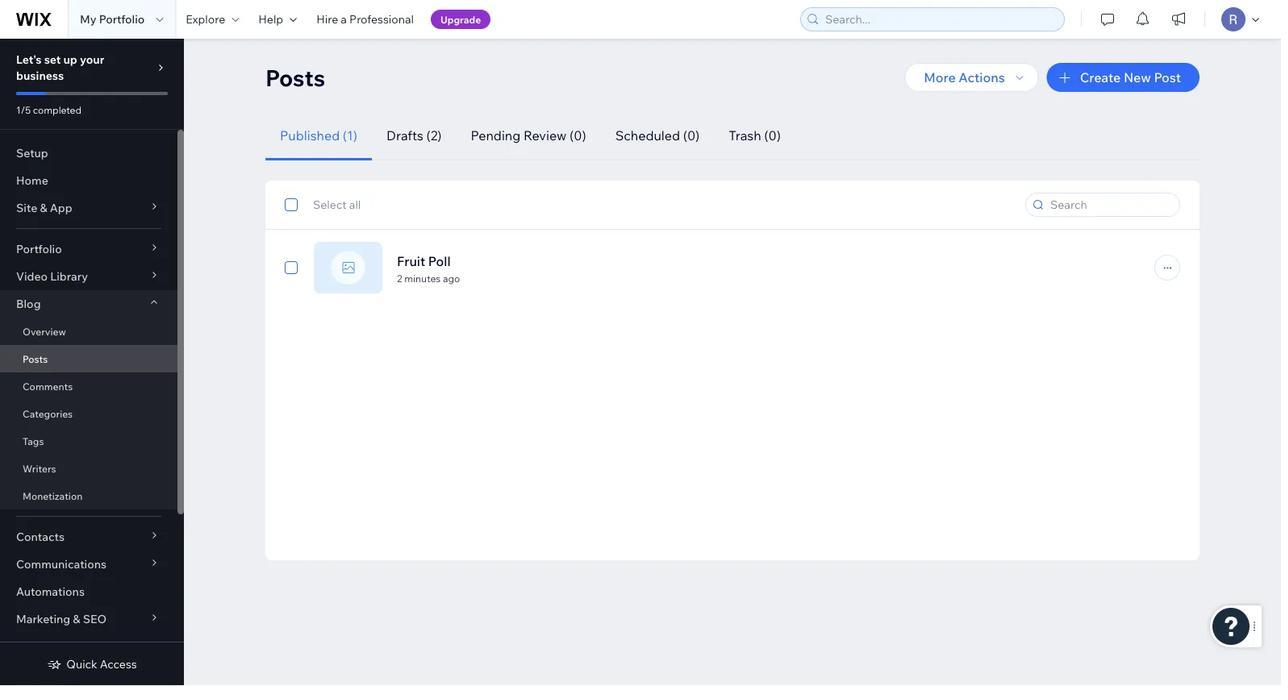 Task type: locate. For each thing, give the bounding box(es) containing it.
my
[[80, 12, 96, 26]]

1 horizontal spatial posts
[[266, 63, 325, 92]]

1 (0) from the left
[[570, 128, 586, 144]]

set
[[44, 52, 61, 67]]

0 horizontal spatial portfolio
[[16, 242, 62, 256]]

& inside marketing & seo "dropdown button"
[[73, 613, 80, 627]]

my portfolio
[[80, 12, 145, 26]]

1 horizontal spatial portfolio
[[99, 12, 145, 26]]

new
[[1124, 69, 1152, 86]]

& left seo
[[73, 613, 80, 627]]

select all
[[313, 198, 361, 212]]

completed
[[33, 104, 82, 116]]

None checkbox
[[285, 258, 298, 278]]

app
[[50, 201, 72, 215]]

hire a professional link
[[307, 0, 424, 39]]

posts
[[266, 63, 325, 92], [23, 353, 48, 365]]

1 vertical spatial posts
[[23, 353, 48, 365]]

a
[[341, 12, 347, 26]]

2 horizontal spatial (0)
[[765, 128, 781, 144]]

& right site
[[40, 201, 47, 215]]

analytics
[[16, 640, 66, 654]]

0 vertical spatial &
[[40, 201, 47, 215]]

& for marketing
[[73, 613, 80, 627]]

trash
[[729, 128, 762, 144]]

posts down overview
[[23, 353, 48, 365]]

(0) for trash (0)
[[765, 128, 781, 144]]

contacts button
[[0, 524, 178, 551]]

portfolio right the my
[[99, 12, 145, 26]]

portfolio
[[99, 12, 145, 26], [16, 242, 62, 256]]

more actions button
[[905, 63, 1039, 92]]

quick access
[[66, 658, 137, 672]]

help
[[258, 12, 283, 26]]

0 horizontal spatial posts
[[23, 353, 48, 365]]

0 horizontal spatial (0)
[[570, 128, 586, 144]]

pending review (0) button
[[456, 111, 601, 161]]

scheduled
[[616, 128, 680, 144]]

minutes
[[405, 272, 441, 285]]

0 vertical spatial posts
[[266, 63, 325, 92]]

pending
[[471, 128, 521, 144]]

& inside analytics & reports dropdown button
[[68, 640, 75, 654]]

business
[[16, 69, 64, 83]]

create new post button
[[1047, 63, 1200, 92]]

your
[[80, 52, 104, 67]]

help button
[[249, 0, 307, 39]]

upgrade button
[[431, 10, 491, 29]]

pending review (0)
[[471, 128, 586, 144]]

0 vertical spatial portfolio
[[99, 12, 145, 26]]

reports
[[78, 640, 120, 654]]

(0) right the review
[[570, 128, 586, 144]]

sidebar element
[[0, 39, 184, 687]]

(0)
[[570, 128, 586, 144], [683, 128, 700, 144], [765, 128, 781, 144]]

& for site
[[40, 201, 47, 215]]

quick
[[66, 658, 97, 672]]

1 vertical spatial portfolio
[[16, 242, 62, 256]]

posts up 'published'
[[266, 63, 325, 92]]

2 (0) from the left
[[683, 128, 700, 144]]

1 horizontal spatial (0)
[[683, 128, 700, 144]]

(0) right trash
[[765, 128, 781, 144]]

actions
[[959, 69, 1005, 86]]

tags link
[[0, 428, 178, 455]]

(2)
[[427, 128, 442, 144]]

communications button
[[0, 551, 178, 579]]

drafts
[[386, 128, 424, 144]]

&
[[40, 201, 47, 215], [73, 613, 80, 627], [68, 640, 75, 654]]

published (1)
[[280, 128, 357, 144]]

2 vertical spatial &
[[68, 640, 75, 654]]

(0) right scheduled
[[683, 128, 700, 144]]

create
[[1080, 69, 1121, 86]]

& inside site & app popup button
[[40, 201, 47, 215]]

3 (0) from the left
[[765, 128, 781, 144]]

site & app button
[[0, 195, 178, 222]]

1 vertical spatial &
[[73, 613, 80, 627]]

trash (0) button
[[715, 111, 796, 161]]

& up quick
[[68, 640, 75, 654]]

portfolio inside popup button
[[16, 242, 62, 256]]

tags
[[23, 435, 44, 448]]

automations
[[16, 585, 85, 599]]

analytics & reports
[[16, 640, 120, 654]]

comments link
[[0, 373, 178, 400]]

blog button
[[0, 291, 178, 318]]

1/5 completed
[[16, 104, 82, 116]]

fruit
[[397, 253, 426, 269]]

categories link
[[0, 400, 178, 428]]

tab list
[[266, 111, 1181, 161]]

portfolio up video
[[16, 242, 62, 256]]

scheduled (0) button
[[601, 111, 715, 161]]

marketing & seo button
[[0, 606, 178, 634]]

communications
[[16, 558, 107, 572]]



Task type: vqa. For each thing, say whether or not it's contained in the screenshot.
tab list containing Published (1)
yes



Task type: describe. For each thing, give the bounding box(es) containing it.
posts link
[[0, 345, 178, 373]]

create new post
[[1080, 69, 1182, 86]]

& for analytics
[[68, 640, 75, 654]]

setup link
[[0, 140, 178, 167]]

Select all checkbox
[[285, 195, 361, 215]]

setup
[[16, 146, 48, 160]]

tab list containing published (1)
[[266, 111, 1181, 161]]

hire a professional
[[317, 12, 414, 26]]

drafts (2)
[[386, 128, 442, 144]]

site & app
[[16, 201, 72, 215]]

quick access button
[[47, 658, 137, 672]]

overview
[[23, 326, 66, 338]]

let's
[[16, 52, 42, 67]]

select
[[313, 198, 347, 212]]

overview link
[[0, 318, 178, 345]]

video library
[[16, 270, 88, 284]]

trash (0)
[[729, 128, 781, 144]]

writers
[[23, 463, 56, 475]]

contacts
[[16, 530, 65, 544]]

up
[[63, 52, 77, 67]]

1/5
[[16, 104, 31, 116]]

drafts (2) button
[[372, 111, 456, 161]]

posts inside sidebar element
[[23, 353, 48, 365]]

scheduled (0)
[[616, 128, 700, 144]]

ago
[[443, 272, 460, 285]]

home
[[16, 174, 48, 188]]

more
[[924, 69, 956, 86]]

let's set up your business
[[16, 52, 104, 83]]

categories
[[23, 408, 73, 420]]

monetization
[[23, 490, 83, 502]]

access
[[100, 658, 137, 672]]

marketing & seo
[[16, 613, 107, 627]]

published (1) button
[[266, 111, 372, 161]]

home link
[[0, 167, 178, 195]]

site
[[16, 201, 37, 215]]

more actions
[[924, 69, 1005, 86]]

analytics & reports button
[[0, 634, 178, 661]]

blog
[[16, 297, 41, 311]]

monetization link
[[0, 483, 178, 510]]

professional
[[350, 12, 414, 26]]

seo
[[83, 613, 107, 627]]

automations link
[[0, 579, 178, 606]]

video
[[16, 270, 48, 284]]

Search field
[[1046, 194, 1175, 216]]

poll
[[428, 253, 451, 269]]

fruit poll 2 minutes ago
[[397, 253, 460, 285]]

Search... field
[[821, 8, 1060, 31]]

video library button
[[0, 263, 178, 291]]

explore
[[186, 12, 225, 26]]

library
[[50, 270, 88, 284]]

published
[[280, 128, 340, 144]]

comments
[[23, 381, 73, 393]]

(1)
[[343, 128, 357, 144]]

(0) for scheduled (0)
[[683, 128, 700, 144]]

marketing
[[16, 613, 70, 627]]

post
[[1154, 69, 1182, 86]]

writers link
[[0, 455, 178, 483]]

(0) inside button
[[570, 128, 586, 144]]

upgrade
[[441, 13, 481, 25]]

2
[[397, 272, 402, 285]]

review
[[524, 128, 567, 144]]

portfolio button
[[0, 236, 178, 263]]

hire
[[317, 12, 338, 26]]

all
[[349, 198, 361, 212]]



